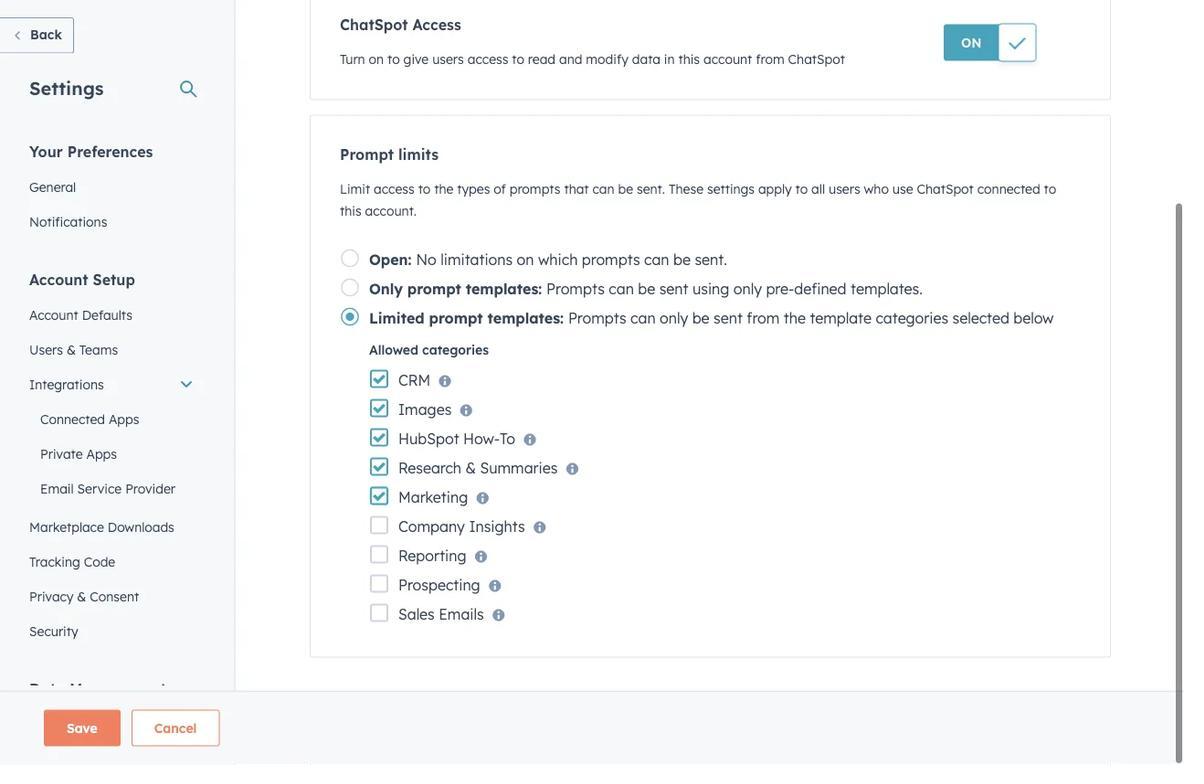 Task type: describe. For each thing, give the bounding box(es) containing it.
1 horizontal spatial the
[[784, 310, 806, 328]]

marketplace downloads
[[29, 520, 174, 536]]

account for account setup
[[29, 271, 88, 289]]

1 horizontal spatial chatspot
[[788, 52, 845, 68]]

in
[[664, 52, 675, 68]]

use
[[893, 182, 914, 198]]

back
[[30, 27, 62, 43]]

and
[[559, 52, 583, 68]]

how-
[[463, 431, 500, 449]]

that
[[564, 182, 589, 198]]

connected apps
[[40, 412, 139, 428]]

marketplace
[[29, 520, 104, 536]]

can up only prompt templates: prompts can be sent using only pre-defined templates.
[[644, 251, 670, 270]]

0 vertical spatial from
[[756, 52, 785, 68]]

preferences
[[67, 143, 153, 161]]

open:
[[369, 251, 412, 270]]

sales
[[399, 606, 435, 624]]

summaries
[[480, 460, 558, 478]]

limit access to the types of prompts that can be sent. these settings apply to all users who use chatspot connected to this account.
[[340, 182, 1057, 220]]

read
[[528, 52, 556, 68]]

0 horizontal spatial users
[[432, 52, 464, 68]]

0 horizontal spatial chatspot
[[340, 16, 408, 35]]

cancel button
[[131, 710, 220, 747]]

open: no limitations on which prompts can be sent.
[[369, 251, 727, 270]]

insights
[[469, 518, 525, 537]]

apps for private apps
[[86, 447, 117, 463]]

users & teams link
[[18, 333, 205, 368]]

connected apps link
[[18, 403, 205, 437]]

security
[[29, 624, 78, 640]]

prompts for limited prompt templates:
[[568, 310, 627, 328]]

account for account defaults
[[29, 308, 78, 324]]

allowed
[[369, 343, 419, 359]]

marketplace downloads link
[[18, 510, 205, 545]]

& for privacy
[[77, 589, 86, 605]]

integrations button
[[18, 368, 205, 403]]

your
[[29, 143, 63, 161]]

notifications link
[[18, 205, 205, 240]]

can down only prompt templates: prompts can be sent using only pre-defined templates.
[[631, 310, 656, 328]]

notifications
[[29, 214, 107, 230]]

these
[[669, 182, 704, 198]]

access inside limit access to the types of prompts that can be sent. these settings apply to all users who use chatspot connected to this account.
[[374, 182, 415, 198]]

consent
[[90, 589, 139, 605]]

give
[[404, 52, 429, 68]]

tracking
[[29, 554, 80, 570]]

company insights
[[399, 518, 525, 537]]

email service provider link
[[18, 472, 205, 507]]

data
[[632, 52, 661, 68]]

general
[[29, 180, 76, 196]]

0 vertical spatial access
[[468, 52, 509, 68]]

chatspot access
[[340, 16, 461, 35]]

limit
[[340, 182, 370, 198]]

save button
[[44, 710, 120, 747]]

account.
[[365, 204, 417, 220]]

privacy
[[29, 589, 73, 605]]

pre-
[[766, 281, 795, 299]]

prompt for only
[[407, 281, 461, 299]]

1 horizontal spatial this
[[679, 52, 700, 68]]

selected
[[953, 310, 1010, 328]]

1 horizontal spatial sent.
[[695, 251, 727, 270]]

the inside limit access to the types of prompts that can be sent. these settings apply to all users who use chatspot connected to this account.
[[434, 182, 454, 198]]

this inside limit access to the types of prompts that can be sent. these settings apply to all users who use chatspot connected to this account.
[[340, 204, 362, 220]]

account
[[704, 52, 753, 68]]

images
[[399, 401, 452, 420]]

apps for connected apps
[[109, 412, 139, 428]]

limitations
[[441, 251, 513, 270]]

of
[[494, 182, 506, 198]]

emails
[[439, 606, 484, 624]]

connected
[[978, 182, 1041, 198]]

turn on to give users access to read and modify data in this account from chatspot
[[340, 52, 845, 68]]

code
[[84, 554, 115, 570]]

users
[[29, 342, 63, 358]]

using
[[693, 281, 730, 299]]

settings
[[707, 182, 755, 198]]

management
[[70, 681, 166, 699]]

templates: for limited prompt templates:
[[488, 310, 564, 328]]

your preferences element
[[18, 142, 205, 240]]

to left all
[[796, 182, 808, 198]]

1 vertical spatial prompts
[[582, 251, 640, 270]]

general link
[[18, 170, 205, 205]]

data management
[[29, 681, 166, 699]]

1 vertical spatial from
[[747, 310, 780, 328]]

data
[[29, 681, 65, 699]]

sales emails
[[399, 606, 484, 624]]

setup
[[93, 271, 135, 289]]

account defaults
[[29, 308, 132, 324]]

privacy & consent link
[[18, 580, 205, 615]]

defined
[[795, 281, 847, 299]]

be down using
[[693, 310, 710, 328]]



Task type: locate. For each thing, give the bounding box(es) containing it.
be inside limit access to the types of prompts that can be sent. these settings apply to all users who use chatspot connected to this account.
[[618, 182, 633, 198]]

sent. up using
[[695, 251, 727, 270]]

template
[[810, 310, 872, 328]]

1 vertical spatial apps
[[86, 447, 117, 463]]

prompts for only prompt templates:
[[547, 281, 605, 299]]

modify
[[586, 52, 629, 68]]

prompt down no
[[407, 281, 461, 299]]

users right all
[[829, 182, 861, 198]]

from right account
[[756, 52, 785, 68]]

1 horizontal spatial categories
[[876, 310, 949, 328]]

& right privacy at the left of the page
[[77, 589, 86, 605]]

the
[[434, 182, 454, 198], [784, 310, 806, 328]]

to left give
[[388, 52, 400, 68]]

1 horizontal spatial on
[[517, 251, 534, 270]]

on left which
[[517, 251, 534, 270]]

tracking code
[[29, 554, 115, 570]]

1 vertical spatial the
[[784, 310, 806, 328]]

0 vertical spatial account
[[29, 271, 88, 289]]

0 horizontal spatial only
[[660, 310, 688, 328]]

can
[[593, 182, 615, 198], [644, 251, 670, 270], [609, 281, 634, 299], [631, 310, 656, 328]]

private apps link
[[18, 437, 205, 472]]

sent left using
[[660, 281, 689, 299]]

1 horizontal spatial &
[[77, 589, 86, 605]]

1 account from the top
[[29, 271, 88, 289]]

save
[[67, 720, 98, 736]]

0 vertical spatial sent.
[[637, 182, 665, 198]]

0 horizontal spatial the
[[434, 182, 454, 198]]

0 vertical spatial users
[[432, 52, 464, 68]]

prompt
[[340, 146, 394, 165]]

0 horizontal spatial sent
[[660, 281, 689, 299]]

users inside limit access to the types of prompts that can be sent. these settings apply to all users who use chatspot connected to this account.
[[829, 182, 861, 198]]

& for research
[[466, 460, 476, 478]]

1 vertical spatial this
[[340, 204, 362, 220]]

0 vertical spatial prompt
[[407, 281, 461, 299]]

page section element
[[0, 710, 1185, 747]]

to right connected
[[1044, 182, 1057, 198]]

0 horizontal spatial this
[[340, 204, 362, 220]]

prompt limits
[[340, 146, 439, 165]]

0 vertical spatial chatspot
[[340, 16, 408, 35]]

0 vertical spatial the
[[434, 182, 454, 198]]

categories
[[876, 310, 949, 328], [422, 343, 489, 359]]

access left read
[[468, 52, 509, 68]]

limited
[[369, 310, 425, 328]]

prompts down which
[[547, 281, 605, 299]]

prompt for limited
[[429, 310, 483, 328]]

can right that
[[593, 182, 615, 198]]

users
[[432, 52, 464, 68], [829, 182, 861, 198]]

1 vertical spatial on
[[517, 251, 534, 270]]

be
[[618, 182, 633, 198], [674, 251, 691, 270], [638, 281, 656, 299], [693, 310, 710, 328]]

2 account from the top
[[29, 308, 78, 324]]

email service provider
[[40, 481, 175, 497]]

sent.
[[637, 182, 665, 198], [695, 251, 727, 270]]

users right give
[[432, 52, 464, 68]]

from down pre-
[[747, 310, 780, 328]]

1 vertical spatial only
[[660, 310, 688, 328]]

research & summaries
[[399, 460, 558, 478]]

allowed categories element
[[369, 366, 580, 629]]

0 horizontal spatial on
[[369, 52, 384, 68]]

access up account.
[[374, 182, 415, 198]]

prompts up only prompt templates: prompts can be sent using only pre-defined templates.
[[582, 251, 640, 270]]

private apps
[[40, 447, 117, 463]]

1 vertical spatial account
[[29, 308, 78, 324]]

defaults
[[82, 308, 132, 324]]

2 vertical spatial chatspot
[[917, 182, 974, 198]]

cancel
[[154, 720, 197, 736]]

marketing
[[399, 489, 468, 507]]

0 vertical spatial sent
[[660, 281, 689, 299]]

private
[[40, 447, 83, 463]]

access
[[413, 16, 461, 35]]

teams
[[79, 342, 118, 358]]

1 vertical spatial sent.
[[695, 251, 727, 270]]

0 vertical spatial templates:
[[466, 281, 542, 299]]

account
[[29, 271, 88, 289], [29, 308, 78, 324]]

1 vertical spatial categories
[[422, 343, 489, 359]]

1 horizontal spatial users
[[829, 182, 861, 198]]

2 horizontal spatial chatspot
[[917, 182, 974, 198]]

apps down integrations button
[[109, 412, 139, 428]]

chatspot up the 'turn'
[[340, 16, 408, 35]]

all
[[812, 182, 825, 198]]

chatspot right use
[[917, 182, 974, 198]]

1 horizontal spatial prompts
[[582, 251, 640, 270]]

the left types
[[434, 182, 454, 198]]

chatspot inside limit access to the types of prompts that can be sent. these settings apply to all users who use chatspot connected to this account.
[[917, 182, 974, 198]]

& inside users & teams link
[[67, 342, 76, 358]]

chatspot right account
[[788, 52, 845, 68]]

back link
[[0, 18, 74, 54]]

prompts inside limit access to the types of prompts that can be sent. these settings apply to all users who use chatspot connected to this account.
[[510, 182, 561, 198]]

on right the 'turn'
[[369, 52, 384, 68]]

2 vertical spatial &
[[77, 589, 86, 605]]

templates: down limitations
[[466, 281, 542, 299]]

account up account defaults
[[29, 271, 88, 289]]

1 vertical spatial users
[[829, 182, 861, 198]]

1 horizontal spatial sent
[[714, 310, 743, 328]]

can down open: no limitations on which prompts can be sent.
[[609, 281, 634, 299]]

account inside account defaults link
[[29, 308, 78, 324]]

access
[[468, 52, 509, 68], [374, 182, 415, 198]]

security link
[[18, 615, 205, 649]]

templates:
[[466, 281, 542, 299], [488, 310, 564, 328]]

this down limit
[[340, 204, 362, 220]]

hubspot how-to
[[399, 431, 515, 449]]

email
[[40, 481, 74, 497]]

account setup
[[29, 271, 135, 289]]

hubspot
[[399, 431, 459, 449]]

only prompt templates: prompts can be sent using only pre-defined templates.
[[369, 281, 923, 299]]

who
[[864, 182, 889, 198]]

settings
[[29, 77, 104, 100]]

sent
[[660, 281, 689, 299], [714, 310, 743, 328]]

& inside allowed categories element
[[466, 460, 476, 478]]

sent down using
[[714, 310, 743, 328]]

0 vertical spatial prompts
[[547, 281, 605, 299]]

categories down templates. at the top of page
[[876, 310, 949, 328]]

0 horizontal spatial access
[[374, 182, 415, 198]]

sent. left these on the top right
[[637, 182, 665, 198]]

be right that
[[618, 182, 633, 198]]

0 vertical spatial categories
[[876, 310, 949, 328]]

1 vertical spatial sent
[[714, 310, 743, 328]]

prompts right of on the left top
[[510, 182, 561, 198]]

below
[[1014, 310, 1054, 328]]

&
[[67, 342, 76, 358], [466, 460, 476, 478], [77, 589, 86, 605]]

on
[[369, 52, 384, 68], [517, 251, 534, 270]]

to
[[500, 431, 515, 449]]

account setup element
[[18, 270, 205, 649]]

0 vertical spatial this
[[679, 52, 700, 68]]

users & teams
[[29, 342, 118, 358]]

prompt
[[407, 281, 461, 299], [429, 310, 483, 328]]

to down the limits
[[418, 182, 431, 198]]

only down only prompt templates: prompts can be sent using only pre-defined templates.
[[660, 310, 688, 328]]

limits
[[399, 146, 439, 165]]

connected
[[40, 412, 105, 428]]

& right users
[[67, 342, 76, 358]]

turn
[[340, 52, 365, 68]]

0 vertical spatial on
[[369, 52, 384, 68]]

be left using
[[638, 281, 656, 299]]

prompt up allowed categories
[[429, 310, 483, 328]]

on
[[962, 36, 982, 52]]

provider
[[125, 481, 175, 497]]

limited prompt templates: prompts can only be sent from the template categories selected below
[[369, 310, 1054, 328]]

which
[[538, 251, 578, 270]]

be up only prompt templates: prompts can be sent using only pre-defined templates.
[[674, 251, 691, 270]]

no
[[416, 251, 437, 270]]

0 horizontal spatial categories
[[422, 343, 489, 359]]

prompts down only prompt templates: prompts can be sent using only pre-defined templates.
[[568, 310, 627, 328]]

types
[[457, 182, 490, 198]]

& for users
[[67, 342, 76, 358]]

to left read
[[512, 52, 525, 68]]

account up users
[[29, 308, 78, 324]]

1 vertical spatial templates:
[[488, 310, 564, 328]]

only left pre-
[[734, 281, 762, 299]]

0 vertical spatial &
[[67, 342, 76, 358]]

1 vertical spatial access
[[374, 182, 415, 198]]

your preferences
[[29, 143, 153, 161]]

2 horizontal spatial &
[[466, 460, 476, 478]]

0 vertical spatial apps
[[109, 412, 139, 428]]

service
[[77, 481, 122, 497]]

can inside limit access to the types of prompts that can be sent. these settings apply to all users who use chatspot connected to this account.
[[593, 182, 615, 198]]

prompts
[[510, 182, 561, 198], [582, 251, 640, 270]]

0 horizontal spatial &
[[67, 342, 76, 358]]

1 vertical spatial prompts
[[568, 310, 627, 328]]

the down pre-
[[784, 310, 806, 328]]

downloads
[[108, 520, 174, 536]]

integrations
[[29, 377, 104, 393]]

templates: down open: no limitations on which prompts can be sent.
[[488, 310, 564, 328]]

0 horizontal spatial sent.
[[637, 182, 665, 198]]

categories up crm
[[422, 343, 489, 359]]

reporting
[[399, 548, 467, 566]]

& down 'how-' at bottom
[[466, 460, 476, 478]]

company
[[399, 518, 465, 537]]

1 horizontal spatial access
[[468, 52, 509, 68]]

apps up the service
[[86, 447, 117, 463]]

sent. inside limit access to the types of prompts that can be sent. these settings apply to all users who use chatspot connected to this account.
[[637, 182, 665, 198]]

0 horizontal spatial prompts
[[510, 182, 561, 198]]

1 vertical spatial prompt
[[429, 310, 483, 328]]

allowed categories
[[369, 343, 489, 359]]

1 vertical spatial chatspot
[[788, 52, 845, 68]]

0 vertical spatial prompts
[[510, 182, 561, 198]]

privacy & consent
[[29, 589, 139, 605]]

& inside "privacy & consent" link
[[77, 589, 86, 605]]

account defaults link
[[18, 298, 205, 333]]

this right in
[[679, 52, 700, 68]]

0 vertical spatial only
[[734, 281, 762, 299]]

1 horizontal spatial only
[[734, 281, 762, 299]]

crm
[[399, 372, 431, 390]]

templates: for only prompt templates:
[[466, 281, 542, 299]]

1 vertical spatial &
[[466, 460, 476, 478]]



Task type: vqa. For each thing, say whether or not it's contained in the screenshot.


